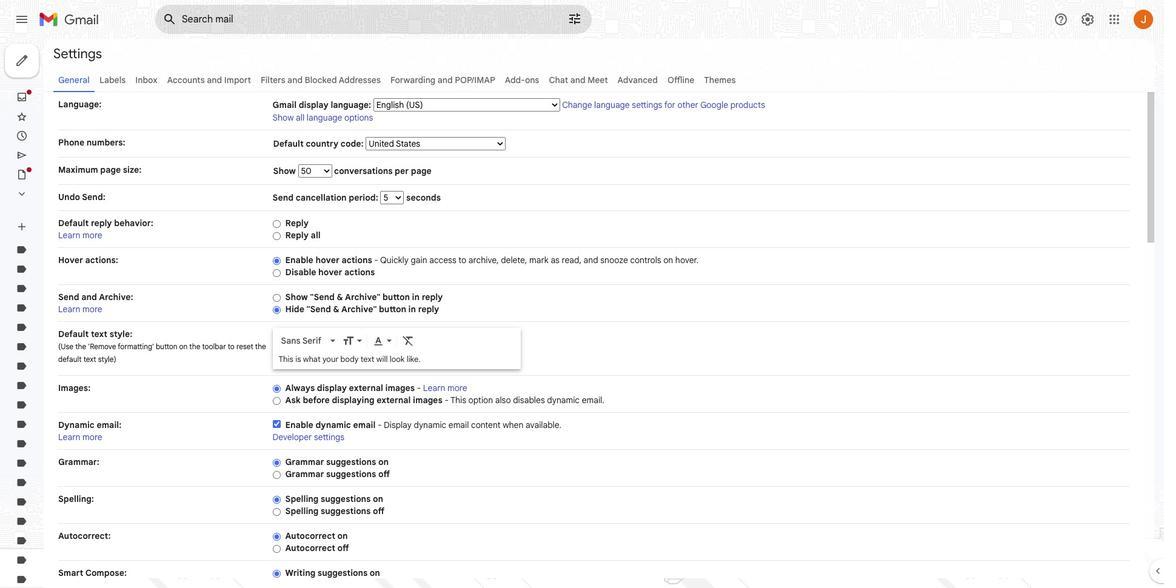 Task type: locate. For each thing, give the bounding box(es) containing it.
0 vertical spatial send
[[273, 192, 294, 203]]

and for pop/imap
[[438, 75, 453, 85]]

0 vertical spatial language
[[594, 99, 630, 110]]

suggestions up grammar suggestions off
[[326, 457, 376, 467]]

0 horizontal spatial to
[[228, 342, 235, 351]]

send down hover
[[58, 292, 79, 303]]

in
[[412, 292, 420, 303], [408, 304, 416, 315]]

navigation
[[0, 39, 146, 588]]

text up 'remove
[[91, 329, 107, 340]]

button down "show "send & archive" button in reply"
[[379, 304, 406, 315]]

send inside send and archive: learn more
[[58, 292, 79, 303]]

more inside the dynamic email: learn more
[[83, 432, 102, 443]]

Hide "Send & Archive" button in reply radio
[[273, 305, 280, 315]]

to left "reset"
[[228, 342, 235, 351]]

on
[[663, 255, 673, 266], [179, 342, 188, 351], [378, 457, 389, 467], [373, 494, 383, 504], [337, 531, 348, 541], [370, 568, 380, 578]]

images down 'look'
[[385, 383, 415, 394]]

show "send & archive" button in reply
[[285, 292, 443, 303]]

0 vertical spatial "send
[[310, 292, 335, 303]]

in up remove formatting ‪(⌘\)‬ image
[[408, 304, 416, 315]]

email.
[[582, 395, 604, 406]]

the right (use
[[75, 342, 86, 351]]

and left archive:
[[81, 292, 97, 303]]

autocorrect for autocorrect on
[[285, 531, 335, 541]]

reply up formatting options toolbar
[[418, 304, 439, 315]]

default inside default text style: (use the 'remove formatting' button on the toolbar to reset the default text style)
[[58, 329, 89, 340]]

suggestions for grammar suggestions off
[[326, 469, 376, 480]]

options
[[344, 112, 373, 123]]

maximum
[[58, 164, 98, 175]]

button right 'formatting''
[[156, 342, 177, 351]]

dynamic down ask before displaying external images - this option also disables dynamic email.
[[414, 420, 446, 430]]

displaying
[[332, 395, 374, 406]]

0 vertical spatial button
[[383, 292, 410, 303]]

suggestions up spelling suggestions off
[[321, 494, 371, 504]]

- left quickly
[[374, 255, 378, 266]]

main menu image
[[15, 12, 29, 27]]

reply for reply
[[285, 218, 309, 229]]

1 vertical spatial images
[[413, 395, 443, 406]]

learn inside send and archive: learn more
[[58, 304, 80, 315]]

this left is
[[279, 354, 293, 364]]

language down gmail display language:
[[307, 112, 342, 123]]

settings
[[632, 99, 662, 110], [314, 432, 344, 443]]

0 vertical spatial spelling
[[285, 494, 319, 504]]

0 vertical spatial reply
[[285, 218, 309, 229]]

remove formatting ‪(⌘\)‬ image
[[402, 335, 414, 347]]

period:
[[349, 192, 378, 203]]

learn more link
[[58, 230, 102, 241], [58, 304, 102, 315], [423, 383, 467, 394], [58, 432, 102, 443]]

0 horizontal spatial page
[[100, 164, 121, 175]]

1 horizontal spatial this
[[450, 395, 466, 406]]

0 vertical spatial external
[[349, 383, 383, 394]]

learn more link up ask before displaying external images - this option also disables dynamic email.
[[423, 383, 467, 394]]

0 horizontal spatial language
[[307, 112, 342, 123]]

default inside default reply behavior: learn more
[[58, 218, 89, 229]]

1 reply from the top
[[285, 218, 309, 229]]

button up hide "send & archive" button in reply
[[383, 292, 410, 303]]

more
[[83, 230, 102, 241], [83, 304, 102, 315], [447, 383, 467, 394], [83, 432, 102, 443]]

suggestions down autocorrect off
[[318, 568, 368, 578]]

labels
[[99, 75, 126, 85]]

1 horizontal spatial language
[[594, 99, 630, 110]]

"send right the hide
[[306, 304, 331, 315]]

external
[[349, 383, 383, 394], [377, 395, 411, 406]]

gmail image
[[39, 7, 105, 32]]

advanced search options image
[[563, 7, 587, 31]]

archive" up hide "send & archive" button in reply
[[345, 292, 380, 303]]

None search field
[[155, 5, 592, 34]]

1 grammar from the top
[[285, 457, 324, 467]]

1 vertical spatial reply
[[285, 230, 309, 241]]

products
[[730, 99, 765, 110]]

text
[[91, 329, 107, 340], [361, 354, 374, 364], [83, 355, 96, 364]]

2 reply from the top
[[285, 230, 309, 241]]

developer settings link
[[273, 432, 344, 443]]

and right filters at the top left of the page
[[287, 75, 303, 85]]

learn more link down "dynamic"
[[58, 432, 102, 443]]

0 vertical spatial off
[[378, 469, 390, 480]]

1 vertical spatial spelling
[[285, 506, 319, 517]]

suggestions for writing suggestions on
[[318, 568, 368, 578]]

toolbar
[[202, 342, 226, 351]]

will
[[376, 354, 388, 364]]

disable
[[285, 267, 316, 278]]

0 vertical spatial archive"
[[345, 292, 380, 303]]

0 vertical spatial settings
[[632, 99, 662, 110]]

on inside default text style: (use the 'remove formatting' button on the toolbar to reset the default text style)
[[179, 342, 188, 351]]

& for hide
[[333, 304, 339, 315]]

google
[[700, 99, 728, 110]]

ask before displaying external images - this option also disables dynamic email.
[[285, 395, 604, 406]]

button
[[383, 292, 410, 303], [379, 304, 406, 315], [156, 342, 177, 351]]

chat
[[549, 75, 568, 85]]

and left pop/imap
[[438, 75, 453, 85]]

images up the enable dynamic email - display dynamic email content when available. developer settings
[[413, 395, 443, 406]]

0 vertical spatial &
[[337, 292, 343, 303]]

Reply all radio
[[273, 232, 280, 241]]

& up hide "send & archive" button in reply
[[337, 292, 343, 303]]

off down "grammar suggestions on"
[[378, 469, 390, 480]]

conversations per page
[[332, 166, 431, 176]]

1 vertical spatial language
[[307, 112, 342, 123]]

import
[[224, 75, 251, 85]]

hover
[[316, 255, 339, 266], [318, 267, 342, 278]]

serif
[[302, 335, 321, 346]]

1 horizontal spatial send
[[273, 192, 294, 203]]

2 email from the left
[[449, 420, 469, 430]]

show for show
[[273, 166, 298, 176]]

Autocorrect on radio
[[273, 532, 280, 541]]

0 horizontal spatial this
[[279, 354, 293, 364]]

off down spelling suggestions on
[[373, 506, 384, 517]]

2 vertical spatial default
[[58, 329, 89, 340]]

labels link
[[99, 75, 126, 85]]

your
[[323, 354, 338, 364]]

0 vertical spatial show
[[273, 112, 294, 123]]

to right the access
[[459, 255, 466, 266]]

dynamic left email.
[[547, 395, 580, 406]]

delete,
[[501, 255, 527, 266]]

suggestions for spelling suggestions on
[[321, 494, 371, 504]]

1 vertical spatial button
[[379, 304, 406, 315]]

2 vertical spatial button
[[156, 342, 177, 351]]

settings up "grammar suggestions on"
[[314, 432, 344, 443]]

1 vertical spatial default
[[58, 218, 89, 229]]

off for spelling suggestions off
[[373, 506, 384, 517]]

reply inside default reply behavior: learn more
[[91, 218, 112, 229]]

"send
[[310, 292, 335, 303], [306, 304, 331, 315]]

learn more link down archive:
[[58, 304, 102, 315]]

learn more link for reply
[[58, 230, 102, 241]]

off up writing suggestions on on the left
[[337, 543, 349, 554]]

archive" for show
[[345, 292, 380, 303]]

'remove
[[88, 342, 116, 351]]

1 horizontal spatial page
[[411, 166, 431, 176]]

enable up the "disable"
[[285, 255, 313, 266]]

forwarding and pop/imap link
[[391, 75, 495, 85]]

reply down send:
[[91, 218, 112, 229]]

Spelling suggestions off radio
[[273, 507, 280, 516]]

language down meet at the right top
[[594, 99, 630, 110]]

and for blocked
[[287, 75, 303, 85]]

formatting options toolbar
[[276, 329, 517, 352]]

spelling for spelling suggestions off
[[285, 506, 319, 517]]

1 vertical spatial settings
[[314, 432, 344, 443]]

autocorrect up autocorrect off
[[285, 531, 335, 541]]

0 vertical spatial display
[[299, 99, 329, 110]]

enable up developer
[[285, 420, 313, 430]]

archive" down "show "send & archive" button in reply"
[[341, 304, 377, 315]]

suggestions down spelling suggestions on
[[321, 506, 371, 517]]

- left display
[[378, 420, 382, 430]]

0 horizontal spatial all
[[296, 112, 305, 123]]

in down gain
[[412, 292, 420, 303]]

hover for enable
[[316, 255, 339, 266]]

1 vertical spatial display
[[317, 383, 347, 394]]

this is what your body text will look like.
[[279, 354, 421, 364]]

change language settings for other google products link
[[562, 99, 765, 110]]

2 vertical spatial reply
[[418, 304, 439, 315]]

show down default country code:
[[273, 166, 298, 176]]

1 horizontal spatial email
[[449, 420, 469, 430]]

like.
[[407, 354, 421, 364]]

to inside default text style: (use the 'remove formatting' button on the toolbar to reset the default text style)
[[228, 342, 235, 351]]

more up hover actions:
[[83, 230, 102, 241]]

0 vertical spatial all
[[296, 112, 305, 123]]

as
[[551, 255, 560, 266]]

default for default country code:
[[273, 138, 304, 149]]

1 vertical spatial off
[[373, 506, 384, 517]]

the right "reset"
[[255, 342, 266, 351]]

Writing suggestions on radio
[[273, 569, 280, 578]]

None checkbox
[[273, 420, 280, 428]]

0 vertical spatial hover
[[316, 255, 339, 266]]

1 horizontal spatial all
[[311, 230, 321, 241]]

suggestions down "grammar suggestions on"
[[326, 469, 376, 480]]

autocorrect down autocorrect on in the left bottom of the page
[[285, 543, 335, 554]]

learn more link for and
[[58, 304, 102, 315]]

1 vertical spatial autocorrect
[[285, 543, 335, 554]]

other
[[678, 99, 698, 110]]

settings left "for"
[[632, 99, 662, 110]]

-
[[374, 255, 378, 266], [417, 383, 421, 394], [445, 395, 449, 406], [378, 420, 382, 430]]

actions up "show "send & archive" button in reply"
[[344, 267, 375, 278]]

style:
[[110, 329, 132, 340]]

more down "dynamic"
[[83, 432, 102, 443]]

1 vertical spatial to
[[228, 342, 235, 351]]

hover up disable hover actions
[[316, 255, 339, 266]]

1 vertical spatial all
[[311, 230, 321, 241]]

page right per in the left top of the page
[[411, 166, 431, 176]]

send for send cancellation period:
[[273, 192, 294, 203]]

1 horizontal spatial the
[[189, 342, 200, 351]]

Show "Send & Archive" button in reply radio
[[273, 293, 280, 302]]

1 horizontal spatial settings
[[632, 99, 662, 110]]

inbox link
[[135, 75, 157, 85]]

enable inside the enable dynamic email - display dynamic email content when available. developer settings
[[285, 420, 313, 430]]

page left size:
[[100, 164, 121, 175]]

all down cancellation
[[311, 230, 321, 241]]

2 vertical spatial show
[[285, 292, 308, 303]]

learn
[[58, 230, 80, 241], [58, 304, 80, 315], [423, 383, 445, 394], [58, 432, 80, 443]]

and left import at the left of the page
[[207, 75, 222, 85]]

0 vertical spatial to
[[459, 255, 466, 266]]

0 vertical spatial autocorrect
[[285, 531, 335, 541]]

1 vertical spatial in
[[408, 304, 416, 315]]

dynamic up developer settings link in the left bottom of the page
[[316, 420, 351, 430]]

learn inside the dynamic email: learn more
[[58, 432, 80, 443]]

disable hover actions
[[285, 267, 375, 278]]

hide "send & archive" button in reply
[[285, 304, 439, 315]]

learn down "dynamic"
[[58, 432, 80, 443]]

email down the displaying
[[353, 420, 376, 430]]

0 horizontal spatial email
[[353, 420, 376, 430]]

reply up reply all at the left
[[285, 218, 309, 229]]

0 horizontal spatial the
[[75, 342, 86, 351]]

1 vertical spatial enable
[[285, 420, 313, 430]]

0 horizontal spatial send
[[58, 292, 79, 303]]

all down gmail
[[296, 112, 305, 123]]

send for send and archive: learn more
[[58, 292, 79, 303]]

reply for hide "send & archive" button in reply
[[418, 304, 439, 315]]

show down gmail
[[273, 112, 294, 123]]

per
[[395, 166, 409, 176]]

reply
[[91, 218, 112, 229], [422, 292, 443, 303], [418, 304, 439, 315]]

controls
[[630, 255, 661, 266]]

hover actions:
[[58, 255, 118, 266]]

0 vertical spatial in
[[412, 292, 420, 303]]

external up the displaying
[[349, 383, 383, 394]]

default
[[273, 138, 304, 149], [58, 218, 89, 229], [58, 329, 89, 340]]

send up reply radio
[[273, 192, 294, 203]]

mark
[[529, 255, 549, 266]]

2 spelling from the top
[[285, 506, 319, 517]]

accounts and import link
[[167, 75, 251, 85]]

default left the country
[[273, 138, 304, 149]]

the left toolbar
[[189, 342, 200, 351]]

show up the hide
[[285, 292, 308, 303]]

0 vertical spatial actions
[[342, 255, 372, 266]]

advanced link
[[618, 75, 658, 85]]

suggestions for grammar suggestions on
[[326, 457, 376, 467]]

0 horizontal spatial settings
[[314, 432, 344, 443]]

access
[[429, 255, 456, 266]]

"send for show
[[310, 292, 335, 303]]

- inside the enable dynamic email - display dynamic email content when available. developer settings
[[378, 420, 382, 430]]

"send for hide
[[306, 304, 331, 315]]

and right 'chat'
[[570, 75, 585, 85]]

1 vertical spatial send
[[58, 292, 79, 303]]

pop/imap
[[455, 75, 495, 85]]

0 vertical spatial default
[[273, 138, 304, 149]]

1 autocorrect from the top
[[285, 531, 335, 541]]

grammar
[[285, 457, 324, 467], [285, 469, 324, 480]]

reply right reply all radio
[[285, 230, 309, 241]]

2 grammar from the top
[[285, 469, 324, 480]]

also
[[495, 395, 511, 406]]

2 horizontal spatial the
[[255, 342, 266, 351]]

0 vertical spatial enable
[[285, 255, 313, 266]]

2 enable from the top
[[285, 420, 313, 430]]

language
[[594, 99, 630, 110], [307, 112, 342, 123]]

actions
[[342, 255, 372, 266], [344, 267, 375, 278]]

display up 'before'
[[317, 383, 347, 394]]

archive"
[[345, 292, 380, 303], [341, 304, 377, 315]]

quickly
[[380, 255, 409, 266]]

1 vertical spatial reply
[[422, 292, 443, 303]]

autocorrect:
[[58, 531, 111, 541]]

1 vertical spatial grammar
[[285, 469, 324, 480]]

0 vertical spatial grammar
[[285, 457, 324, 467]]

to
[[459, 255, 466, 266], [228, 342, 235, 351]]

1 vertical spatial show
[[273, 166, 298, 176]]

1 horizontal spatial to
[[459, 255, 466, 266]]

1 vertical spatial archive"
[[341, 304, 377, 315]]

what
[[303, 354, 321, 364]]

is
[[295, 354, 301, 364]]

1 vertical spatial hover
[[318, 267, 342, 278]]

hover right the "disable"
[[318, 267, 342, 278]]

"send down disable hover actions
[[310, 292, 335, 303]]

spelling for spelling suggestions on
[[285, 494, 319, 504]]

actions up disable hover actions
[[342, 255, 372, 266]]

enable for enable dynamic email
[[285, 420, 313, 430]]

default up (use
[[58, 329, 89, 340]]

0 vertical spatial reply
[[91, 218, 112, 229]]

& down "show "send & archive" button in reply"
[[333, 304, 339, 315]]

default for default reply behavior: learn more
[[58, 218, 89, 229]]

more up ask before displaying external images - this option also disables dynamic email.
[[447, 383, 467, 394]]

more down archive:
[[83, 304, 102, 315]]

external down always display external images - learn more
[[377, 395, 411, 406]]

in for show "send & archive" button in reply
[[412, 292, 420, 303]]

show all language options
[[273, 112, 373, 123]]

1 vertical spatial &
[[333, 304, 339, 315]]

1 spelling from the top
[[285, 494, 319, 504]]

grammar right grammar suggestions off radio
[[285, 469, 324, 480]]

default down undo
[[58, 218, 89, 229]]

reply down the access
[[422, 292, 443, 303]]

Grammar suggestions on radio
[[273, 458, 280, 467]]

language:
[[331, 99, 371, 110]]

learn more link for email:
[[58, 432, 102, 443]]

chat and meet
[[549, 75, 608, 85]]

spelling right spelling suggestions off radio
[[285, 506, 319, 517]]

and inside send and archive: learn more
[[81, 292, 97, 303]]

spelling
[[285, 494, 319, 504], [285, 506, 319, 517]]

display up the show all language options on the left
[[299, 99, 329, 110]]

learn up hover
[[58, 230, 80, 241]]

this left option
[[450, 395, 466, 406]]

learn more link up hover actions:
[[58, 230, 102, 241]]

offline
[[668, 75, 694, 85]]

1 vertical spatial actions
[[344, 267, 375, 278]]

2 autocorrect from the top
[[285, 543, 335, 554]]

body
[[340, 354, 359, 364]]

3 the from the left
[[255, 342, 266, 351]]

page
[[100, 164, 121, 175], [411, 166, 431, 176]]

1 vertical spatial this
[[450, 395, 466, 406]]

2 horizontal spatial dynamic
[[547, 395, 580, 406]]

0 vertical spatial this
[[279, 354, 293, 364]]

text left will
[[361, 354, 374, 364]]

spelling right spelling suggestions on 'radio'
[[285, 494, 319, 504]]

1 enable from the top
[[285, 255, 313, 266]]

more inside default reply behavior: learn more
[[83, 230, 102, 241]]

learn up (use
[[58, 304, 80, 315]]

grammar down developer settings link in the left bottom of the page
[[285, 457, 324, 467]]

email left content in the left bottom of the page
[[449, 420, 469, 430]]

1 vertical spatial "send
[[306, 304, 331, 315]]

& for show
[[337, 292, 343, 303]]



Task type: vqa. For each thing, say whether or not it's contained in the screenshot.
period:
yes



Task type: describe. For each thing, give the bounding box(es) containing it.
grammar for grammar suggestions off
[[285, 469, 324, 480]]

enable dynamic email - display dynamic email content when available. developer settings
[[273, 420, 562, 443]]

and for import
[[207, 75, 222, 85]]

and right read,
[[584, 255, 598, 266]]

send cancellation period:
[[273, 192, 380, 203]]

always display external images - learn more
[[285, 383, 467, 394]]

support image
[[1054, 12, 1068, 27]]

autocorrect for autocorrect off
[[285, 543, 335, 554]]

snooze
[[600, 255, 628, 266]]

option
[[468, 395, 493, 406]]

hover
[[58, 255, 83, 266]]

archive:
[[99, 292, 133, 303]]

grammar suggestions off
[[285, 469, 390, 480]]

0 horizontal spatial dynamic
[[316, 420, 351, 430]]

forwarding
[[391, 75, 435, 85]]

smart compose:
[[58, 568, 127, 578]]

button for hide "send & archive" button in reply
[[379, 304, 406, 315]]

offline link
[[668, 75, 694, 85]]

always
[[285, 383, 315, 394]]

Disable hover actions radio
[[273, 268, 280, 278]]

search mail image
[[159, 8, 181, 30]]

settings inside the enable dynamic email - display dynamic email content when available. developer settings
[[314, 432, 344, 443]]

learn up ask before displaying external images - this option also disables dynamic email.
[[423, 383, 445, 394]]

Reply radio
[[273, 219, 280, 228]]

settings image
[[1080, 12, 1095, 27]]

add-
[[505, 75, 525, 85]]

Grammar suggestions off radio
[[273, 470, 280, 479]]

code:
[[341, 138, 364, 149]]

spelling:
[[58, 494, 94, 504]]

- left option
[[445, 395, 449, 406]]

display for gmail
[[299, 99, 329, 110]]

sans serif
[[281, 335, 321, 346]]

grammar suggestions on
[[285, 457, 389, 467]]

1 email from the left
[[353, 420, 376, 430]]

default
[[58, 355, 82, 364]]

- up ask before displaying external images - this option also disables dynamic email.
[[417, 383, 421, 394]]

when
[[503, 420, 523, 430]]

hide
[[285, 304, 304, 315]]

accounts and import
[[167, 75, 251, 85]]

Always display external images radio
[[273, 384, 280, 393]]

spelling suggestions off
[[285, 506, 384, 517]]

undo
[[58, 192, 80, 203]]

sans
[[281, 335, 300, 346]]

dynamic
[[58, 420, 95, 430]]

gain
[[411, 255, 427, 266]]

suggestions for spelling suggestions off
[[321, 506, 371, 517]]

read,
[[562, 255, 581, 266]]

spelling suggestions on
[[285, 494, 383, 504]]

smart
[[58, 568, 83, 578]]

archive" for hide
[[341, 304, 377, 315]]

content
[[471, 420, 501, 430]]

actions for disable
[[344, 267, 375, 278]]

chat and meet link
[[549, 75, 608, 85]]

and for meet
[[570, 75, 585, 85]]

developer
[[273, 432, 312, 443]]

email:
[[97, 420, 121, 430]]

1 horizontal spatial dynamic
[[414, 420, 446, 430]]

writing suggestions on
[[285, 568, 380, 578]]

in for hide "send & archive" button in reply
[[408, 304, 416, 315]]

hover for disable
[[318, 267, 342, 278]]

off for grammar suggestions off
[[378, 469, 390, 480]]

send:
[[82, 192, 105, 203]]

grammar for grammar suggestions on
[[285, 457, 324, 467]]

reset
[[236, 342, 253, 351]]

gmail
[[273, 99, 297, 110]]

advanced
[[618, 75, 658, 85]]

Enable hover actions radio
[[273, 256, 280, 265]]

learn inside default reply behavior: learn more
[[58, 230, 80, 241]]

before
[[303, 395, 330, 406]]

button for show "send & archive" button in reply
[[383, 292, 410, 303]]

all for show
[[296, 112, 305, 123]]

change
[[562, 99, 592, 110]]

dynamic email: learn more
[[58, 420, 121, 443]]

general link
[[58, 75, 90, 85]]

(use
[[58, 342, 73, 351]]

language:
[[58, 99, 101, 110]]

country
[[306, 138, 338, 149]]

default country code:
[[273, 138, 366, 149]]

maximum page size:
[[58, 164, 142, 175]]

behavior:
[[114, 218, 153, 229]]

default reply behavior: learn more
[[58, 218, 153, 241]]

reply for reply all
[[285, 230, 309, 241]]

disables
[[513, 395, 545, 406]]

Ask before displaying external images radio
[[273, 396, 280, 406]]

show for show all language options
[[273, 112, 294, 123]]

filters and blocked addresses
[[261, 75, 381, 85]]

sans serif option
[[279, 335, 328, 347]]

themes link
[[704, 75, 736, 85]]

1 the from the left
[[75, 342, 86, 351]]

actions:
[[85, 255, 118, 266]]

filters
[[261, 75, 285, 85]]

actions for enable
[[342, 255, 372, 266]]

more inside send and archive: learn more
[[83, 304, 102, 315]]

forwarding and pop/imap
[[391, 75, 495, 85]]

addresses
[[339, 75, 381, 85]]

accounts
[[167, 75, 205, 85]]

reply for show "send & archive" button in reply
[[422, 292, 443, 303]]

formatting'
[[118, 342, 154, 351]]

cancellation
[[296, 192, 347, 203]]

default text style: (use the 'remove formatting' button on the toolbar to reset the default text style)
[[58, 329, 266, 364]]

and for archive:
[[81, 292, 97, 303]]

Autocorrect off radio
[[273, 544, 280, 553]]

meet
[[588, 75, 608, 85]]

default for default text style: (use the 'remove formatting' button on the toolbar to reset the default text style)
[[58, 329, 89, 340]]

hover.
[[675, 255, 699, 266]]

text left "style)"
[[83, 355, 96, 364]]

add-ons link
[[505, 75, 539, 85]]

ons
[[525, 75, 539, 85]]

undo send:
[[58, 192, 105, 203]]

0 vertical spatial images
[[385, 383, 415, 394]]

filters and blocked addresses link
[[261, 75, 381, 85]]

numbers:
[[87, 137, 125, 148]]

seconds
[[404, 192, 441, 203]]

2 the from the left
[[189, 342, 200, 351]]

2 vertical spatial off
[[337, 543, 349, 554]]

size:
[[123, 164, 142, 175]]

images:
[[58, 383, 91, 394]]

display for always
[[317, 383, 347, 394]]

enable for enable hover actions
[[285, 255, 313, 266]]

writing
[[285, 568, 315, 578]]

all for reply
[[311, 230, 321, 241]]

button inside default text style: (use the 'remove formatting' button on the toolbar to reset the default text style)
[[156, 342, 177, 351]]

show for show "send & archive" button in reply
[[285, 292, 308, 303]]

conversations
[[334, 166, 393, 176]]

settings
[[53, 45, 102, 62]]

grammar:
[[58, 457, 99, 467]]

Spelling suggestions on radio
[[273, 495, 280, 504]]

Search mail text field
[[182, 13, 534, 25]]

add-ons
[[505, 75, 539, 85]]

archive,
[[469, 255, 499, 266]]

1 vertical spatial external
[[377, 395, 411, 406]]



